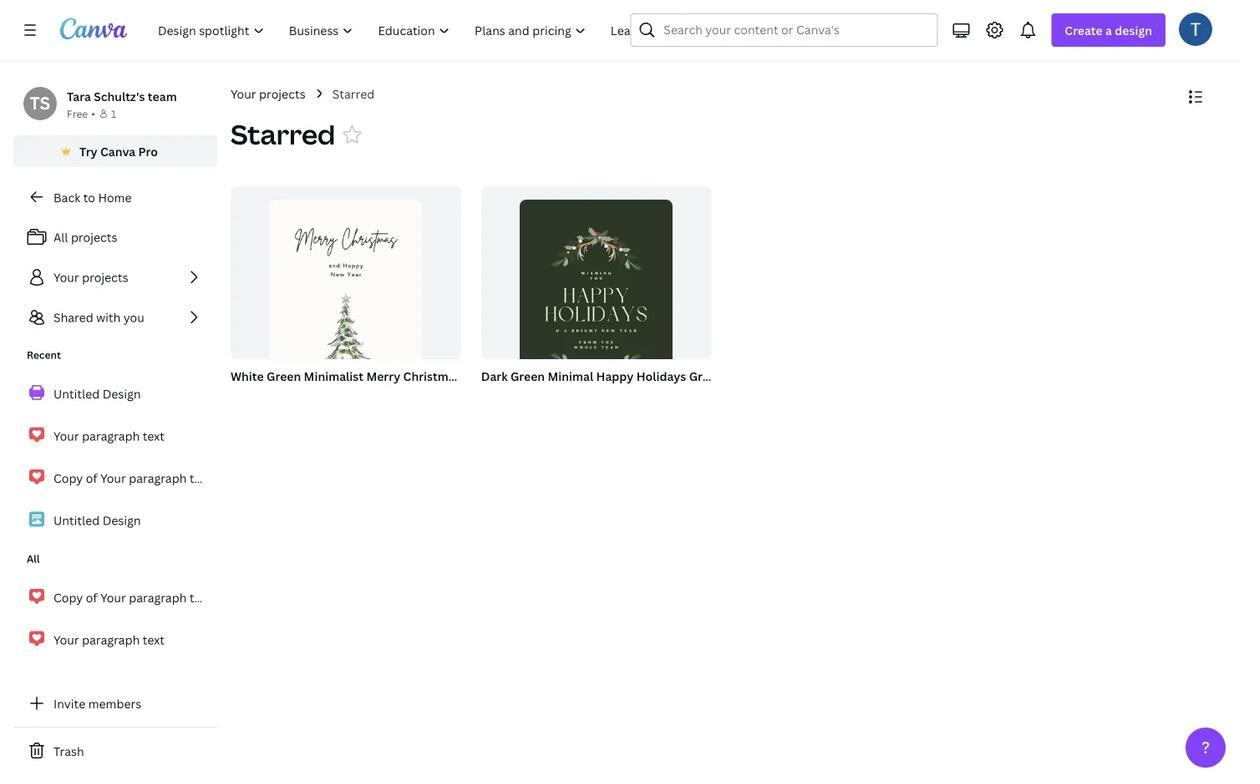 Task type: vqa. For each thing, say whether or not it's contained in the screenshot.
Dark
yes



Task type: locate. For each thing, give the bounding box(es) containing it.
2 vertical spatial projects
[[82, 269, 128, 285]]

None search field
[[630, 13, 938, 47]]

0 vertical spatial copy of your paragraph text
[[53, 470, 212, 486]]

projects for the leftmost your projects link
[[82, 269, 128, 285]]

0 vertical spatial your projects link
[[231, 84, 306, 103]]

1 horizontal spatial green
[[511, 368, 545, 384]]

0 vertical spatial list
[[13, 221, 217, 334]]

1 vertical spatial your paragraph text link
[[13, 622, 217, 658]]

a
[[1106, 22, 1112, 38]]

invite members button
[[13, 687, 217, 720]]

all for all projects
[[53, 229, 68, 245]]

white
[[231, 368, 264, 384]]

1 vertical spatial copy of your paragraph text link
[[13, 580, 217, 615]]

1 vertical spatial projects
[[71, 229, 117, 245]]

1 vertical spatial all
[[27, 552, 40, 566]]

0 horizontal spatial card
[[464, 368, 491, 384]]

white green minimalist merry christmas card portrait
[[231, 368, 538, 384]]

try canva pro button
[[13, 135, 217, 167]]

1 vertical spatial untitled
[[53, 512, 100, 528]]

home
[[98, 189, 132, 205]]

starred
[[332, 86, 375, 102], [231, 116, 335, 152]]

1 your paragraph text from the top
[[53, 428, 165, 444]]

copy of your paragraph text
[[53, 470, 212, 486], [53, 590, 212, 606]]

1 vertical spatial your projects link
[[13, 261, 217, 294]]

1 of from the top
[[86, 470, 98, 486]]

1 copy of your paragraph text link from the top
[[13, 460, 217, 496]]

copy for first copy of your paragraph text link from the bottom
[[53, 590, 83, 606]]

1 copy of your paragraph text from the top
[[53, 470, 212, 486]]

1 vertical spatial design
[[103, 512, 141, 528]]

0 vertical spatial design
[[103, 386, 141, 402]]

0 vertical spatial projects
[[259, 86, 306, 102]]

create
[[1065, 22, 1103, 38]]

holidays
[[636, 368, 686, 384]]

1 vertical spatial copy of your paragraph text
[[53, 590, 212, 606]]

untitled design link
[[13, 376, 217, 412], [13, 503, 217, 538]]

2 vertical spatial list
[[13, 580, 217, 700]]

create a design
[[1065, 22, 1152, 38]]

1 card from the left
[[464, 368, 491, 384]]

2 copy of your paragraph text from the top
[[53, 590, 212, 606]]

2 list from the top
[[13, 376, 217, 538]]

2 your paragraph text from the top
[[53, 632, 165, 648]]

1 green from the left
[[267, 368, 301, 384]]

minimalist
[[304, 368, 364, 384]]

your projects
[[231, 86, 306, 102], [53, 269, 128, 285]]

2 card from the left
[[741, 368, 768, 384]]

copy of your paragraph text link
[[13, 460, 217, 496], [13, 580, 217, 615]]

card left portrait
[[464, 368, 491, 384]]

list containing untitled design
[[13, 376, 217, 538]]

copy
[[53, 470, 83, 486], [53, 590, 83, 606]]

your paragraph text for design
[[53, 428, 165, 444]]

1 horizontal spatial all
[[53, 229, 68, 245]]

2 your paragraph text link from the top
[[13, 622, 217, 658]]

tara schultz image
[[1179, 12, 1212, 46]]

of for first copy of your paragraph text link from the top of the page
[[86, 470, 98, 486]]

1 horizontal spatial your projects
[[231, 86, 306, 102]]

0 vertical spatial copy
[[53, 470, 83, 486]]

1 vertical spatial your projects
[[53, 269, 128, 285]]

green right white
[[267, 368, 301, 384]]

card right greeting
[[741, 368, 768, 384]]

text
[[143, 428, 165, 444], [190, 470, 212, 486], [190, 590, 212, 606], [143, 632, 165, 648]]

1 vertical spatial your paragraph text
[[53, 632, 165, 648]]

design
[[103, 386, 141, 402], [103, 512, 141, 528]]

Search search field
[[664, 14, 904, 46]]

0 vertical spatial of
[[86, 470, 98, 486]]

1 vertical spatial starred
[[231, 116, 335, 152]]

shared
[[53, 310, 93, 325]]

0 horizontal spatial your projects
[[53, 269, 128, 285]]

all projects link
[[13, 221, 217, 254]]

portrait
[[494, 368, 538, 384]]

tara schultz's team element
[[23, 87, 57, 120]]

0 vertical spatial starred
[[332, 86, 375, 102]]

2 green from the left
[[511, 368, 545, 384]]

2 untitled from the top
[[53, 512, 100, 528]]

trash link
[[13, 734, 217, 768]]

top level navigation element
[[147, 13, 671, 47]]

try canva pro
[[79, 143, 158, 159]]

trash
[[53, 743, 84, 759]]

2 untitled design link from the top
[[13, 503, 217, 538]]

untitled design
[[53, 386, 141, 402], [53, 512, 141, 528]]

0 vertical spatial your paragraph text link
[[13, 418, 217, 454]]

your paragraph text link
[[13, 418, 217, 454], [13, 622, 217, 658]]

your
[[231, 86, 256, 102], [53, 269, 79, 285], [53, 428, 79, 444], [100, 470, 126, 486], [100, 590, 126, 606], [53, 632, 79, 648]]

of
[[86, 470, 98, 486], [86, 590, 98, 606]]

2 copy from the top
[[53, 590, 83, 606]]

all
[[53, 229, 68, 245], [27, 552, 40, 566]]

0 vertical spatial untitled
[[53, 386, 100, 402]]

your paragraph text for of
[[53, 632, 165, 648]]

recent
[[27, 348, 61, 362]]

your paragraph text link for of
[[13, 622, 217, 658]]

tara schultz's team image
[[23, 87, 57, 120]]

0 vertical spatial untitled design
[[53, 386, 141, 402]]

green
[[267, 368, 301, 384], [511, 368, 545, 384]]

0 vertical spatial all
[[53, 229, 68, 245]]

1
[[111, 107, 116, 120]]

1 your paragraph text link from the top
[[13, 418, 217, 454]]

untitled
[[53, 386, 100, 402], [53, 512, 100, 528]]

1 list from the top
[[13, 221, 217, 334]]

1 copy from the top
[[53, 470, 83, 486]]

1 vertical spatial of
[[86, 590, 98, 606]]

your paragraph text
[[53, 428, 165, 444], [53, 632, 165, 648]]

team
[[148, 88, 177, 104]]

1 vertical spatial copy
[[53, 590, 83, 606]]

projects
[[259, 86, 306, 102], [71, 229, 117, 245], [82, 269, 128, 285]]

tara
[[67, 88, 91, 104]]

1 horizontal spatial your projects link
[[231, 84, 306, 103]]

dark green minimal happy holidays greeting card button
[[478, 186, 768, 423]]

1 vertical spatial untitled design
[[53, 512, 141, 528]]

1 vertical spatial untitled design link
[[13, 503, 217, 538]]

canva
[[100, 143, 136, 159]]

0 vertical spatial your projects
[[231, 86, 306, 102]]

2 of from the top
[[86, 590, 98, 606]]

green for dark
[[511, 368, 545, 384]]

list
[[13, 221, 217, 334], [13, 376, 217, 538], [13, 580, 217, 700]]

paragraph
[[82, 428, 140, 444], [129, 470, 187, 486], [129, 590, 187, 606], [82, 632, 140, 648]]

1 vertical spatial list
[[13, 376, 217, 538]]

1 untitled from the top
[[53, 386, 100, 402]]

dark green minimal happy holidays greeting card
[[481, 368, 768, 384]]

2 copy of your paragraph text link from the top
[[13, 580, 217, 615]]

3 list from the top
[[13, 580, 217, 700]]

0 vertical spatial copy of your paragraph text link
[[13, 460, 217, 496]]

0 vertical spatial your paragraph text
[[53, 428, 165, 444]]

1 horizontal spatial card
[[741, 368, 768, 384]]

with
[[96, 310, 121, 325]]

minimal
[[548, 368, 593, 384]]

0 horizontal spatial your projects link
[[13, 261, 217, 294]]

card
[[464, 368, 491, 384], [741, 368, 768, 384]]

happy
[[596, 368, 634, 384]]

0 vertical spatial untitled design link
[[13, 376, 217, 412]]

2 untitled design from the top
[[53, 512, 141, 528]]

green right dark
[[511, 368, 545, 384]]

0 horizontal spatial green
[[267, 368, 301, 384]]

0 horizontal spatial all
[[27, 552, 40, 566]]

to
[[83, 189, 95, 205]]

your projects link
[[231, 84, 306, 103], [13, 261, 217, 294]]



Task type: describe. For each thing, give the bounding box(es) containing it.
create a design button
[[1051, 13, 1166, 47]]

copy of your paragraph text for first copy of your paragraph text link from the bottom
[[53, 590, 212, 606]]

free
[[67, 107, 88, 120]]

merry
[[366, 368, 400, 384]]

dark
[[481, 368, 508, 384]]

invite members
[[53, 696, 141, 712]]

shared with you
[[53, 310, 144, 325]]

back
[[53, 189, 80, 205]]

you
[[123, 310, 144, 325]]

greeting
[[689, 368, 738, 384]]

copy of your paragraph text for first copy of your paragraph text link from the top of the page
[[53, 470, 212, 486]]

1 untitled design from the top
[[53, 386, 141, 402]]

all projects
[[53, 229, 117, 245]]

all for all
[[27, 552, 40, 566]]

back to home
[[53, 189, 132, 205]]

of for first copy of your paragraph text link from the bottom
[[86, 590, 98, 606]]

pro
[[138, 143, 158, 159]]

your paragraph text link for design
[[13, 418, 217, 454]]

christmas
[[403, 368, 461, 384]]

back to home link
[[13, 180, 217, 214]]

list containing copy of your paragraph text
[[13, 580, 217, 700]]

copy for first copy of your paragraph text link from the top of the page
[[53, 470, 83, 486]]

list containing all projects
[[13, 221, 217, 334]]

1 untitled design link from the top
[[13, 376, 217, 412]]

tara schultz's team
[[67, 88, 177, 104]]

try
[[79, 143, 97, 159]]

projects for all projects link
[[71, 229, 117, 245]]

schultz's
[[94, 88, 145, 104]]

white green minimalist merry christmas card portrait button
[[227, 186, 538, 424]]

members
[[88, 696, 141, 712]]

free •
[[67, 107, 95, 120]]

•
[[91, 107, 95, 120]]

2 design from the top
[[103, 512, 141, 528]]

invite
[[53, 696, 85, 712]]

green for white
[[267, 368, 301, 384]]

1 design from the top
[[103, 386, 141, 402]]

shared with you link
[[13, 301, 217, 334]]

design
[[1115, 22, 1152, 38]]



